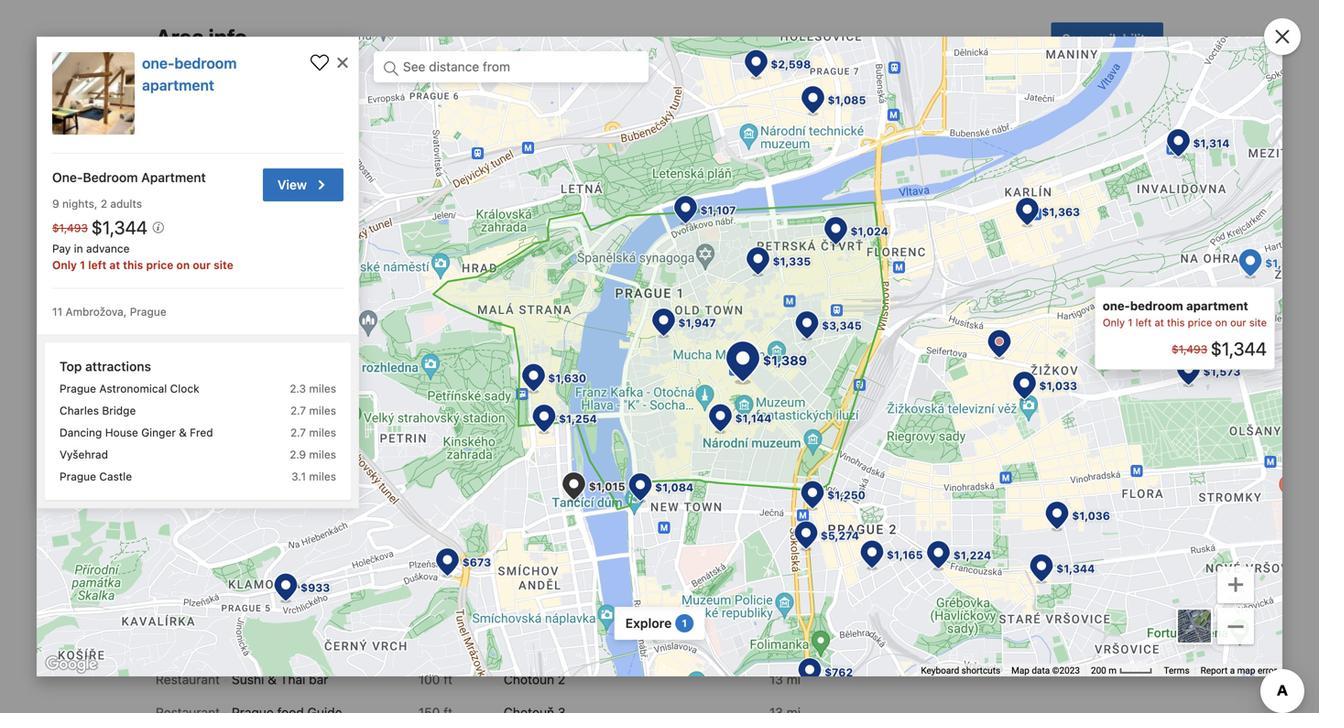 Task type: locate. For each thing, give the bounding box(es) containing it.
1 down the '1,650 ft'
[[1128, 317, 1133, 329]]

our for apartment
[[1230, 317, 1246, 329]]

metro up národní metro station
[[957, 251, 991, 266]]

mi right 57
[[1135, 522, 1149, 537]]

2 1.1 mi from the top
[[768, 467, 801, 482]]

1 horizontal spatial 1
[[682, 618, 687, 630]]

1 vertical spatial clock
[[170, 382, 199, 395]]

1 1,600 from the top
[[407, 383, 440, 398]]

ft right 100
[[443, 672, 453, 688]]

at inside pay in advance only 1 left at this price on our site
[[109, 259, 120, 271]]

in down historical building of the national museum of prague
[[254, 566, 264, 581]]

station
[[995, 251, 1037, 266], [998, 284, 1040, 299], [1003, 317, 1045, 332], [989, 350, 1031, 365], [1005, 383, 1047, 398]]

0 vertical spatial town
[[391, 123, 426, 140]]

this right 2,700 ft
[[1167, 317, 1185, 329]]

at for advance
[[109, 259, 120, 271]]

prague castle down vyšehrad
[[60, 470, 132, 483]]

in for pay
[[74, 242, 83, 255]]

& for restaurants
[[271, 629, 282, 647]]

1 vertical spatial bedroom
[[1130, 299, 1183, 313]]

museum right jewish
[[200, 566, 251, 581]]

$1,493 up pay
[[52, 222, 88, 235]]

attractions
[[559, 208, 637, 225], [85, 359, 151, 374]]

apartment down area
[[142, 76, 214, 94]]

1 horizontal spatial site
[[1249, 317, 1267, 329]]

$1,493 down one-bedroom apartment only 1 left at this price on our site
[[1172, 343, 1207, 356]]

1 vertical spatial charles
[[504, 335, 549, 350]]

top down complete
[[529, 208, 555, 225]]

mi right 0.9
[[787, 401, 801, 416]]

site
[[214, 259, 233, 271], [1249, 317, 1267, 329]]

tower for henry's tower
[[205, 284, 240, 299]]

on inside one-bedroom apartment only 1 left at this price on our site
[[1215, 317, 1227, 329]]

1 1.1 mi from the top
[[768, 434, 801, 449]]

subway for můstek metro station
[[852, 251, 898, 266]]

1 miles from the top
[[309, 382, 336, 395]]

2 vertical spatial in
[[254, 566, 264, 581]]

apartment inside one-bedroom apartment only 1 left at this price on our site
[[1186, 299, 1248, 313]]

restaurant
[[156, 672, 220, 688]]

our inside pay in advance only 1 left at this price on our site
[[193, 259, 211, 271]]

zoo
[[549, 566, 577, 581]]

the old town is the most charming part of prague, complete with a stunning 15th-century astronomical clock tower and the world-famous charles bridge .
[[204, 151, 1134, 166]]

mi for vysehrad castle
[[787, 533, 801, 548]]

1.1 mi down the 0.9 mi
[[768, 434, 801, 449]]

bridge inside map view dialog
[[102, 404, 136, 417]]

ft right 3,050
[[792, 302, 801, 317]]

3,200
[[754, 335, 788, 350]]

station down prague main train station
[[989, 350, 1031, 365]]

2 2.7 from the top
[[290, 426, 306, 439]]

mi right 13
[[787, 672, 801, 688]]

airport
[[930, 489, 971, 504], [915, 522, 956, 537]]

pardubice
[[852, 522, 911, 537]]

2 1,600 from the top
[[407, 416, 440, 431]]

1 vertical spatial a
[[1230, 666, 1235, 677]]

1 horizontal spatial bus
[[980, 383, 1002, 398]]

0 vertical spatial at
[[109, 259, 120, 271]]

2,700
[[1103, 317, 1136, 332]]

the
[[281, 123, 304, 140], [297, 151, 317, 166], [929, 151, 948, 166], [281, 515, 300, 530]]

0 vertical spatial prague astronomical clock
[[156, 317, 315, 332]]

2.7 miles
[[290, 404, 336, 417], [290, 426, 336, 439]]

at down advance
[[109, 259, 120, 271]]

1 bus from the left
[[852, 383, 874, 398]]

this inside one-bedroom apartment only 1 left at this price on our site
[[1167, 317, 1185, 329]]

part
[[412, 151, 436, 166]]

terms
[[1164, 666, 1190, 677]]

1 vertical spatial 1.1 mi
[[768, 467, 801, 482]]

2 bus from the left
[[980, 383, 1002, 398]]

one- inside one-bedroom apartment only 1 left at this price on our site
[[1103, 299, 1130, 313]]

keyboard shortcuts
[[921, 666, 1000, 677]]

1 vertical spatial 1,600
[[407, 416, 440, 431]]

site up $1,493 $1,344
[[1249, 317, 1267, 329]]

0 horizontal spatial bus
[[852, 383, 874, 398]]

& for sushi
[[268, 672, 277, 688]]

castle down vyšehrad
[[99, 470, 132, 483]]

our
[[193, 259, 211, 271], [1230, 317, 1246, 329]]

miles for house
[[309, 426, 336, 439]]

our for advance
[[193, 259, 211, 271]]

mucha
[[156, 251, 196, 266]]

metro for můstek
[[957, 251, 991, 266]]

$1,024
[[850, 225, 888, 238]]

charles bridge up florentinum
[[504, 335, 591, 350]]

1 vertical spatial 2
[[558, 672, 565, 688]]

museum up alchemiae
[[504, 251, 554, 266]]

prague main train station
[[893, 317, 1045, 332]]

train left 'main'
[[852, 317, 881, 332]]

1 vertical spatial 1,600 ft
[[407, 416, 453, 431]]

bus right central
[[980, 383, 1002, 398]]

0 horizontal spatial our
[[193, 259, 211, 271]]

mi for prague zoo
[[787, 566, 801, 581]]

ft right 1,500
[[443, 317, 453, 332]]

bedroom inside one-bedroom apartment
[[174, 55, 237, 72]]

0 vertical spatial apartment
[[142, 76, 214, 94]]

$1,165 $1,344
[[887, 549, 1095, 575]]

0 vertical spatial on
[[176, 259, 190, 271]]

apartment up $1,493 $1,344
[[1186, 299, 1248, 313]]

1,600 ft
[[407, 383, 453, 398], [407, 416, 453, 431]]

1 vertical spatial tower
[[546, 500, 581, 515]]

miles for castle
[[309, 470, 336, 483]]

200
[[1091, 666, 1106, 677]]

0 vertical spatial bedroom
[[174, 55, 237, 72]]

attractions up the alchemy
[[559, 208, 637, 225]]

0 vertical spatial astronomical
[[201, 317, 278, 332]]

this
[[123, 259, 143, 271], [1167, 317, 1185, 329]]

1.1 mi for prague castle
[[768, 467, 801, 482]]

0 vertical spatial charles
[[1037, 151, 1086, 166]]

station down můstek metro station at the top right of page
[[998, 284, 1040, 299]]

on inside pay in advance only 1 left at this price on our site
[[176, 259, 190, 271]]

top attractions up the alchemy
[[529, 208, 637, 225]]

& left thai
[[268, 672, 277, 688]]

3,250
[[754, 368, 788, 383]]

charles down rudolfinum on the top
[[504, 335, 549, 350]]

& left fred on the left of page
[[179, 426, 187, 439]]

a right with
[[590, 151, 597, 166]]

1 horizontal spatial this
[[1167, 317, 1185, 329]]

0 horizontal spatial on
[[176, 259, 190, 271]]

site for apartment
[[1249, 317, 1267, 329]]

1 inside pay in advance only 1 left at this price on our site
[[80, 259, 85, 271]]

in inside pay in advance only 1 left at this price on our site
[[74, 242, 83, 255]]

miles right 3.1
[[309, 470, 336, 483]]

1.1 down $1,144
[[768, 434, 783, 449]]

museum inside historical building of the national museum of prague
[[156, 533, 206, 548]]

ft right 2,700
[[1140, 317, 1149, 332]]

in right located
[[265, 123, 278, 140]]

0 horizontal spatial at
[[109, 259, 120, 271]]

můstek metro station
[[910, 251, 1037, 266]]

price up $1,493 $1,344
[[1188, 317, 1212, 329]]

1 horizontal spatial town
[[391, 123, 426, 140]]

only inside one-bedroom apartment only 1 left at this price on our site
[[1103, 317, 1125, 329]]

0 horizontal spatial charles bridge
[[60, 404, 136, 417]]

1 for bedroom
[[1128, 317, 1133, 329]]

1 vertical spatial top
[[60, 359, 82, 374]]

shortcuts
[[962, 666, 1000, 677]]

1 vertical spatial prague astronomical clock
[[60, 382, 199, 395]]

price inside pay in advance only 1 left at this price on our site
[[146, 259, 173, 271]]

0 vertical spatial 1
[[80, 259, 85, 271]]

3 miles from the top
[[309, 426, 336, 439]]

0 horizontal spatial in
[[74, 242, 83, 255]]

close info window image
[[334, 54, 351, 71]]

1.1 mi up 1.2 mi
[[768, 467, 801, 482]]

1 horizontal spatial top
[[529, 208, 555, 225]]

charles right the "famous"
[[1037, 151, 1086, 166]]

2.7 down 2.3
[[290, 404, 306, 417]]

1 inside one-bedroom apartment only 1 left at this price on our site
[[1128, 317, 1133, 329]]

mi
[[1135, 383, 1149, 398], [787, 401, 801, 416], [787, 434, 801, 449], [787, 467, 801, 482], [1135, 489, 1149, 504], [787, 500, 801, 515], [1135, 522, 1149, 537], [787, 533, 801, 548], [787, 566, 801, 581], [787, 672, 801, 688]]

charles bridge inside map view dialog
[[60, 404, 136, 417]]

1 horizontal spatial top attractions
[[529, 208, 637, 225]]

miles for bridge
[[309, 404, 336, 417]]

0 vertical spatial 1,600
[[407, 383, 440, 398]]

1.1 for prague castle
[[768, 467, 783, 482]]

2 horizontal spatial in
[[265, 123, 278, 140]]

$5,274
[[821, 530, 859, 542]]

vaclav
[[852, 489, 890, 504]]

1 vertical spatial charles bridge
[[60, 404, 136, 417]]

1 2.7 from the top
[[290, 404, 306, 417]]

1,600 for ungelt
[[407, 383, 440, 398]]

1 vertical spatial 1
[[1128, 317, 1133, 329]]

located
[[204, 123, 261, 140]]

See distance from search field
[[374, 51, 649, 82]]

site inside one-bedroom apartment only 1 left at this price on our site
[[1249, 317, 1267, 329]]

2 vertical spatial &
[[268, 672, 277, 688]]

only down 1,650 at right top
[[1103, 317, 1125, 329]]

0 vertical spatial our
[[193, 259, 211, 271]]

1.4 mi
[[766, 533, 801, 548]]

price inside one-bedroom apartment only 1 left at this price on our site
[[1188, 317, 1212, 329]]

ft right 3,250
[[792, 368, 801, 383]]

0 vertical spatial in
[[265, 123, 278, 140]]

1 vertical spatial in
[[74, 242, 83, 255]]

1 horizontal spatial only
[[1103, 317, 1125, 329]]

0 vertical spatial site
[[214, 259, 233, 271]]

$1,165
[[887, 549, 923, 561]]

2 right chotouň
[[558, 672, 565, 688]]

info
[[209, 24, 247, 50]]

můstek
[[910, 251, 953, 266]]

mi right 2.4 at the right bottom of the page
[[787, 566, 801, 581]]

masaryk's train station
[[893, 350, 1031, 365]]

200 m
[[1091, 666, 1119, 677]]

on up henry's on the top left of page
[[176, 259, 190, 271]]

only for one-
[[1103, 317, 1125, 329]]

bedroom
[[83, 170, 138, 185]]

1,600 down 1,550
[[407, 383, 440, 398]]

1.2
[[767, 500, 783, 515]]

miles up 2.9 miles
[[309, 426, 336, 439]]

0 horizontal spatial attractions
[[85, 359, 151, 374]]

apartment for one-bedroom apartment
[[142, 76, 214, 94]]

2 1.1 from the top
[[768, 467, 783, 482]]

town left is
[[252, 151, 281, 166]]

price up henry's on the top left of page
[[146, 259, 173, 271]]

prague astronomical clock inside map view dialog
[[60, 382, 199, 395]]

prague castle for 1.1 mi
[[504, 467, 587, 482]]

prague inside historical building of the national museum of prague
[[225, 533, 267, 548]]

station for můstek metro station
[[995, 251, 1037, 266]]

1 horizontal spatial price
[[1188, 317, 1212, 329]]

$1,344
[[91, 216, 152, 238], [1265, 257, 1304, 270], [1211, 338, 1267, 359], [1056, 563, 1095, 575]]

left for bedroom
[[1136, 317, 1152, 329]]

0 vertical spatial old
[[365, 123, 387, 140]]

bedroom for one-bedroom apartment
[[174, 55, 237, 72]]

ginger
[[141, 426, 176, 439]]

0 vertical spatial one-
[[142, 55, 174, 72]]

one- down area
[[142, 55, 174, 72]]

sushi
[[232, 672, 264, 688]]

left down the '1,650 ft'
[[1136, 317, 1152, 329]]

1 2.7 miles from the top
[[290, 404, 336, 417]]

-
[[628, 251, 633, 266]]

0 horizontal spatial price
[[146, 259, 173, 271]]

charles inside map view dialog
[[60, 404, 99, 417]]

this inside pay in advance only 1 left at this price on our site
[[123, 259, 143, 271]]

left inside one-bedroom apartment only 1 left at this price on our site
[[1136, 317, 1152, 329]]

astronomical for 1,500 ft
[[201, 317, 278, 332]]

0 horizontal spatial charles
[[60, 404, 99, 417]]

this down advance
[[123, 259, 143, 271]]

1 vertical spatial price
[[1188, 317, 1212, 329]]

1,600
[[407, 383, 440, 398], [407, 416, 440, 431]]

queen anne's summer palace
[[504, 434, 682, 449]]

bedroom inside one-bedroom apartment only 1 left at this price on our site
[[1130, 299, 1183, 313]]

1 horizontal spatial on
[[1215, 317, 1227, 329]]

tower
[[205, 284, 240, 299], [546, 500, 581, 515]]

subway
[[852, 251, 898, 266], [852, 284, 898, 299]]

charles bridge for 3,200 ft
[[504, 335, 591, 350]]

main
[[938, 317, 967, 332]]

2 miles from the top
[[309, 404, 336, 417]]

$1,493 inside $1,493 $1,344
[[1172, 343, 1207, 356]]

0 vertical spatial top
[[529, 208, 555, 225]]

historical building of the national museum of prague
[[156, 515, 353, 548]]

2,600 ft
[[406, 566, 453, 581]]

1 horizontal spatial a
[[1230, 666, 1235, 677]]

1.1
[[768, 434, 783, 449], [768, 467, 783, 482]]

botanical garden
[[504, 401, 605, 416]]

0 vertical spatial 1.1
[[768, 434, 783, 449]]

century
[[689, 151, 738, 166]]

0 horizontal spatial bedroom
[[174, 55, 237, 72]]

station for masaryk's train station
[[989, 350, 1031, 365]]

1 horizontal spatial charles bridge
[[504, 335, 591, 350]]

2.3 miles
[[290, 382, 336, 395]]

2.7
[[290, 404, 306, 417], [290, 426, 306, 439]]

1 vertical spatial top attractions
[[60, 359, 151, 374]]

$1,254
[[559, 413, 597, 425]]

site inside pay in advance only 1 left at this price on our site
[[214, 259, 233, 271]]

google image
[[41, 653, 102, 677]]

2 horizontal spatial bridge
[[1089, 151, 1131, 166]]

chotouň 2
[[504, 672, 565, 688]]

1 horizontal spatial prague castle
[[504, 467, 587, 482]]

1 vertical spatial old
[[230, 151, 249, 166]]

left inside pay in advance only 1 left at this price on our site
[[88, 259, 106, 271]]

castle for 3.1 miles
[[99, 470, 132, 483]]

this for advance
[[123, 259, 143, 271]]

the up is
[[281, 123, 304, 140]]

0 horizontal spatial this
[[123, 259, 143, 271]]

1 up ambrožova,
[[80, 259, 85, 271]]

the right is
[[297, 151, 317, 166]]

on up $1,493 $1,344
[[1215, 317, 1227, 329]]

0 horizontal spatial top attractions
[[60, 359, 151, 374]]

on for advance
[[176, 259, 190, 271]]

0 vertical spatial left
[[88, 259, 106, 271]]

bus left florenc
[[852, 383, 874, 398]]

1 vertical spatial subway
[[852, 284, 898, 299]]

1 vertical spatial only
[[1103, 317, 1125, 329]]

astronomical for 2.3 miles
[[99, 382, 167, 395]]

1.1 up 1.2
[[768, 467, 783, 482]]

price for advance
[[146, 259, 173, 271]]

attractions inside map view dialog
[[85, 359, 151, 374]]

town up part
[[391, 123, 426, 140]]

ft right 2,100
[[443, 482, 453, 497]]

1,700 ft
[[408, 449, 453, 464]]

apartment inside one-bedroom apartment
[[142, 76, 214, 94]]

only
[[52, 259, 77, 271], [1103, 317, 1125, 329]]

1 vertical spatial one-
[[1103, 299, 1130, 313]]

view
[[278, 177, 307, 192]]

2 2.7 miles from the top
[[290, 426, 336, 439]]

mi down the 0.9 mi
[[787, 434, 801, 449]]

15th-
[[655, 151, 689, 166]]

station down národní metro station
[[1003, 317, 1045, 332]]

astronomical down henry's tower
[[201, 317, 278, 332]]

of right building
[[266, 515, 278, 530]]

1 vertical spatial bridge
[[552, 335, 591, 350]]

vysehrad
[[504, 533, 559, 548]]

clock
[[827, 151, 861, 166]]

1 vertical spatial apartment
[[1186, 299, 1248, 313]]

left down advance
[[88, 259, 106, 271]]

botanical
[[504, 401, 558, 416]]

0 horizontal spatial town
[[252, 151, 281, 166]]

1 subway from the top
[[852, 251, 898, 266]]

0 horizontal spatial tower
[[205, 284, 240, 299]]

1,600 ft for ungelt
[[407, 383, 453, 398]]

train right 'main'
[[970, 317, 999, 332]]

map view dialog
[[0, 0, 1319, 701]]

pardubice airport
[[852, 522, 956, 537]]

1 horizontal spatial clock
[[282, 317, 315, 332]]

old up charming
[[365, 123, 387, 140]]

0 vertical spatial only
[[52, 259, 77, 271]]

alchemy
[[573, 251, 624, 266]]

0 vertical spatial $1,493
[[52, 222, 88, 235]]

2 vertical spatial charles
[[60, 404, 99, 417]]

2,200
[[406, 524, 440, 539]]

only inside pay in advance only 1 left at this price on our site
[[52, 259, 77, 271]]

astronomical inside map view dialog
[[99, 382, 167, 395]]

miles right 2.3
[[309, 382, 336, 395]]

1 1.1 from the top
[[768, 434, 783, 449]]

our inside one-bedroom apartment only 1 left at this price on our site
[[1230, 317, 1246, 329]]

2,100
[[408, 482, 440, 497]]

miles up 3.1 miles
[[309, 448, 336, 461]]

2 left adults
[[101, 197, 107, 210]]

bedroom
[[174, 55, 237, 72], [1130, 299, 1183, 313]]

ft up $1,389
[[792, 335, 801, 350]]

museum down historical
[[156, 533, 206, 548]]

one- inside one-bedroom apartment
[[142, 55, 174, 72]]

clock inside map view dialog
[[170, 382, 199, 395]]

1 1,600 ft from the top
[[407, 383, 453, 398]]

5 miles from the top
[[309, 470, 336, 483]]

only down pay
[[52, 259, 77, 271]]

of up alchemiae
[[558, 251, 570, 266]]

charles bridge
[[504, 335, 591, 350], [60, 404, 136, 417]]

0 vertical spatial price
[[146, 259, 173, 271]]

2.7 up the 2.9
[[290, 426, 306, 439]]

the inside historical building of the national museum of prague
[[281, 515, 300, 530]]

train
[[852, 317, 881, 332], [970, 317, 999, 332], [852, 350, 881, 365], [957, 350, 986, 365]]

prague castle inside map view dialog
[[60, 470, 132, 483]]

bedroom for one-bedroom apartment only 1 left at this price on our site
[[1130, 299, 1183, 313]]

a inside dialog
[[1230, 666, 1235, 677]]

0 horizontal spatial prague castle
[[60, 470, 132, 483]]

1,600 ft up 1,700 ft
[[407, 416, 453, 431]]

1 vertical spatial this
[[1167, 317, 1185, 329]]

mi for queen anne's summer palace
[[787, 434, 801, 449]]

public
[[878, 208, 922, 225]]

2
[[101, 197, 107, 210], [558, 672, 565, 688]]

0 vertical spatial tower
[[205, 284, 240, 299]]

9 nights, 2 adults
[[52, 197, 142, 210]]

report a map error link
[[1201, 666, 1277, 677]]

1 vertical spatial &
[[271, 629, 282, 647]]

apartment for one-bedroom apartment only 1 left at this price on our site
[[1186, 299, 1248, 313]]

2 subway from the top
[[852, 284, 898, 299]]

0 horizontal spatial left
[[88, 259, 106, 271]]

map region
[[37, 37, 1282, 677]]

astronomical
[[201, 317, 278, 332], [99, 382, 167, 395]]

attractions down 11 ambrožova, prague
[[85, 359, 151, 374]]

2 1,600 ft from the top
[[407, 416, 453, 431]]

subway down $1,024
[[852, 251, 898, 266]]

prague astronomical clock up dancing house ginger & fred
[[60, 382, 199, 395]]

1 horizontal spatial 2
[[558, 672, 565, 688]]

castle inside map view dialog
[[99, 470, 132, 483]]

mi right 1.4
[[787, 533, 801, 548]]

at inside one-bedroom apartment only 1 left at this price on our site
[[1155, 317, 1164, 329]]

1,600 ft down "1,550 ft"
[[407, 383, 453, 398]]

airport right havel
[[930, 489, 971, 504]]

prague astronomical clock for 2.3 miles
[[60, 382, 199, 395]]

0 vertical spatial top attractions
[[529, 208, 637, 225]]

1 horizontal spatial attractions
[[559, 208, 637, 225]]

$1,573
[[1203, 366, 1241, 378]]

museum up henry's tower
[[199, 251, 250, 266]]

bridge for 3,200 ft
[[552, 335, 591, 350]]

1 vertical spatial 1.1
[[768, 467, 783, 482]]

1 horizontal spatial apartment
[[1186, 299, 1248, 313]]

& left cafes
[[271, 629, 282, 647]]

1 vertical spatial attractions
[[85, 359, 151, 374]]

old right the
[[230, 151, 249, 166]]

at right 2,700 ft
[[1155, 317, 1164, 329]]

historical
[[156, 515, 211, 530]]

one- down 1,650 at right top
[[1103, 299, 1130, 313]]

1 vertical spatial on
[[1215, 317, 1227, 329]]

on for apartment
[[1215, 317, 1227, 329]]

2.9 miles
[[290, 448, 336, 461]]

mi right 6
[[1135, 489, 1149, 504]]

0 horizontal spatial $1,493
[[52, 222, 88, 235]]

1 horizontal spatial one-
[[1103, 299, 1130, 313]]

miles
[[309, 382, 336, 395], [309, 404, 336, 417], [309, 426, 336, 439], [309, 448, 336, 461], [309, 470, 336, 483]]

1 horizontal spatial charles
[[504, 335, 549, 350]]

miles down "2.3 miles"
[[309, 404, 336, 417]]



Task type: describe. For each thing, give the bounding box(es) containing it.
2 vertical spatial 1
[[682, 618, 687, 630]]

0 vertical spatial airport
[[930, 489, 971, 504]]

keyboard
[[921, 666, 959, 677]]

1 horizontal spatial old
[[365, 123, 387, 140]]

area info
[[156, 24, 247, 50]]

thai
[[280, 672, 305, 688]]

2.4
[[764, 566, 783, 581]]

1 for in
[[80, 259, 85, 271]]

1 vertical spatial town
[[252, 151, 281, 166]]

20 ft
[[1121, 251, 1149, 266]]

report a map error
[[1201, 666, 1277, 677]]

$1,493 $1,344
[[1172, 338, 1267, 359]]

old
[[156, 416, 176, 431]]

$1,493 for $1,493 $1,344
[[1172, 343, 1207, 356]]

with
[[562, 151, 587, 166]]

explore
[[625, 616, 672, 631]]

2.7 for charles bridge
[[290, 404, 306, 417]]

2.4 mi
[[764, 566, 801, 581]]

ft right 2,600
[[443, 566, 453, 581]]

one-bedroom apartment link
[[142, 55, 237, 94]]

bridge for 2.7 miles
[[102, 404, 136, 417]]

ft right 1,700
[[443, 449, 453, 464]]

1,450 ft
[[407, 284, 453, 299]]

ft right 20
[[1140, 251, 1149, 266]]

1.1 mi for queen anne's summer palace
[[768, 434, 801, 449]]

1 horizontal spatial in
[[254, 566, 264, 581]]

view link
[[263, 169, 344, 202]]

henry's tower
[[156, 284, 240, 299]]

chotouň
[[504, 672, 554, 688]]

1.1 for queen anne's summer palace
[[768, 434, 783, 449]]

data
[[1032, 666, 1050, 677]]

2.7 miles for charles bridge
[[290, 404, 336, 417]]

house
[[105, 426, 138, 439]]

this for apartment
[[1167, 317, 1185, 329]]

only for pay
[[52, 259, 77, 271]]

ski lifts
[[529, 629, 582, 647]]

area
[[156, 24, 204, 50]]

$1,314
[[1193, 137, 1230, 150]]

of right part
[[439, 151, 451, 166]]

ft right 2,650
[[792, 260, 801, 275]]

4 miles from the top
[[309, 448, 336, 461]]

1 vertical spatial airport
[[915, 522, 956, 537]]

closest
[[878, 446, 931, 464]]

castle for 1.1 mi
[[549, 467, 587, 482]]

anne's
[[546, 434, 587, 449]]

mi right 0.8
[[1135, 383, 1149, 398]]

ft right 1,450
[[443, 284, 453, 299]]

11 ambrožova, prague
[[52, 305, 166, 318]]

the right the and
[[929, 151, 948, 166]]

price for apartment
[[1188, 317, 1212, 329]]

2.7 miles for dancing house ginger & fred
[[290, 426, 336, 439]]

site for advance
[[214, 259, 233, 271]]

$1,389
[[763, 353, 807, 368]]

national
[[304, 515, 353, 530]]

central
[[933, 383, 976, 398]]

1,450
[[407, 284, 440, 299]]

complete
[[504, 151, 559, 166]]

3.1
[[291, 470, 306, 483]]

charles bridge for 2.7 miles
[[60, 404, 136, 417]]

alchemiae
[[504, 269, 565, 284]]

station right central
[[1005, 383, 1047, 398]]

2 inside map view dialog
[[101, 197, 107, 210]]

one- for one-bedroom apartment
[[142, 55, 174, 72]]

florenc
[[886, 383, 930, 398]]

$1,493 for $1,493
[[52, 222, 88, 235]]

prague castle for 3.1 miles
[[60, 470, 132, 483]]

$1,033
[[1039, 380, 1077, 393]]

train down prague main train station
[[957, 350, 986, 365]]

top attractions inside map view dialog
[[60, 359, 151, 374]]

bar
[[309, 672, 328, 688]]

castle for 1.4 mi
[[563, 533, 600, 548]]

$762
[[824, 666, 853, 679]]

3,050
[[754, 302, 788, 317]]

0 vertical spatial bridge
[[1089, 151, 1131, 166]]

located in the historic old town
[[204, 123, 426, 140]]

one-bedroom apartment
[[142, 55, 237, 94]]

57
[[1116, 522, 1131, 537]]

old town square
[[156, 416, 256, 431]]

vaclav havel airport prague
[[852, 489, 1017, 504]]

0.9
[[764, 401, 783, 416]]

queen
[[504, 434, 543, 449]]

masaryk's
[[893, 350, 953, 365]]

$1,107
[[700, 204, 736, 217]]

13
[[769, 672, 783, 688]]

$1,224
[[953, 549, 991, 562]]

1,600 ft for old town square
[[407, 416, 453, 431]]

at for apartment
[[1155, 317, 1164, 329]]

$1,144
[[735, 412, 772, 425]]

sushi & thai bar
[[232, 672, 328, 688]]

mi for pardubice airport
[[1135, 522, 1149, 537]]

+ link
[[1217, 565, 1254, 604]]

world-
[[952, 151, 990, 166]]

mi for žižkov tower
[[787, 500, 801, 515]]

& inside map view dialog
[[179, 426, 187, 439]]

subway for národní metro station
[[852, 284, 898, 299]]

2,600
[[406, 566, 440, 581]]

ft right 1,650 at right top
[[1140, 284, 1149, 299]]

m
[[1109, 666, 1117, 677]]

clock for 2.3 miles
[[170, 382, 199, 395]]

0 vertical spatial attractions
[[559, 208, 637, 225]]

of inside museum of alchemy - speculum alchemiae
[[558, 251, 570, 266]]

ft right 2,200
[[443, 524, 453, 539]]

1,550
[[408, 350, 440, 365]]

jewish museum in prague
[[156, 566, 310, 581]]

train down $3,345
[[852, 350, 881, 365]]

charles for ft
[[504, 335, 549, 350]]

1,650 ft
[[1104, 284, 1149, 299]]

palace
[[643, 434, 682, 449]]

jewish
[[156, 566, 196, 581]]

square
[[214, 416, 256, 431]]

museum inside museum of alchemy - speculum alchemiae
[[504, 251, 554, 266]]

nights,
[[62, 197, 98, 210]]

9
[[52, 197, 59, 210]]

apartment
[[141, 170, 206, 185]]

2.3
[[290, 382, 306, 395]]

building
[[215, 515, 262, 530]]

ft right 800
[[443, 251, 453, 266]]

ft down "1,550 ft"
[[443, 383, 453, 398]]

2.7 for dancing house ginger & fred
[[290, 426, 306, 439]]

$1,036
[[1072, 510, 1110, 522]]

mi for vaclav havel airport prague
[[1135, 489, 1149, 504]]

2 horizontal spatial charles
[[1037, 151, 1086, 166]]

20
[[1121, 251, 1136, 266]]

lifts
[[555, 629, 582, 647]]

henry's
[[156, 284, 202, 299]]

.
[[1131, 151, 1134, 166]]

one- for one-bedroom apartment only 1 left at this price on our site
[[1103, 299, 1130, 313]]

clock for 1,500 ft
[[282, 317, 315, 332]]

adults
[[110, 197, 142, 210]]

miles for astronomical
[[309, 382, 336, 395]]

charles for miles
[[60, 404, 99, 417]]

astronomical
[[742, 151, 824, 166]]

1,600 for old town square
[[407, 416, 440, 431]]

see availability button
[[1051, 22, 1163, 55]]

mi for botanical garden
[[787, 401, 801, 416]]

left for in
[[88, 259, 106, 271]]

0 horizontal spatial old
[[230, 151, 249, 166]]

advance
[[86, 242, 130, 255]]

tower for žižkov tower
[[546, 500, 581, 515]]

metro for národní
[[960, 284, 994, 299]]

$1,344 inside $1,165 $1,344
[[1056, 563, 1095, 575]]

$1,250
[[827, 489, 866, 502]]

2,200 ft
[[406, 524, 453, 539]]

ft right 1,550
[[443, 350, 453, 365]]

ft up 1,700 ft
[[443, 416, 453, 431]]

mi for chotouň 2
[[787, 672, 801, 688]]

0 vertical spatial a
[[590, 151, 597, 166]]

200 m button
[[1085, 664, 1158, 677]]

charming
[[353, 151, 408, 166]]

of down building
[[210, 533, 222, 548]]

mi for prague castle
[[787, 467, 801, 482]]

top inside map view dialog
[[60, 359, 82, 374]]

prague astronomical clock for 1,500 ft
[[156, 317, 315, 332]]

in for located
[[265, 123, 278, 140]]

prague zoo
[[504, 566, 577, 581]]

$1,363
[[1042, 206, 1080, 219]]

famous
[[990, 151, 1034, 166]]

ski
[[529, 629, 552, 647]]

station for národní metro station
[[998, 284, 1040, 299]]

see
[[1062, 31, 1085, 46]]

ungelt
[[156, 383, 195, 398]]

$673
[[462, 556, 491, 569]]

$1,084
[[655, 481, 694, 494]]

keyboard shortcuts button
[[921, 665, 1000, 677]]

availability
[[1088, 31, 1152, 46]]

3.1 miles
[[291, 470, 336, 483]]



Task type: vqa. For each thing, say whether or not it's contained in the screenshot.


